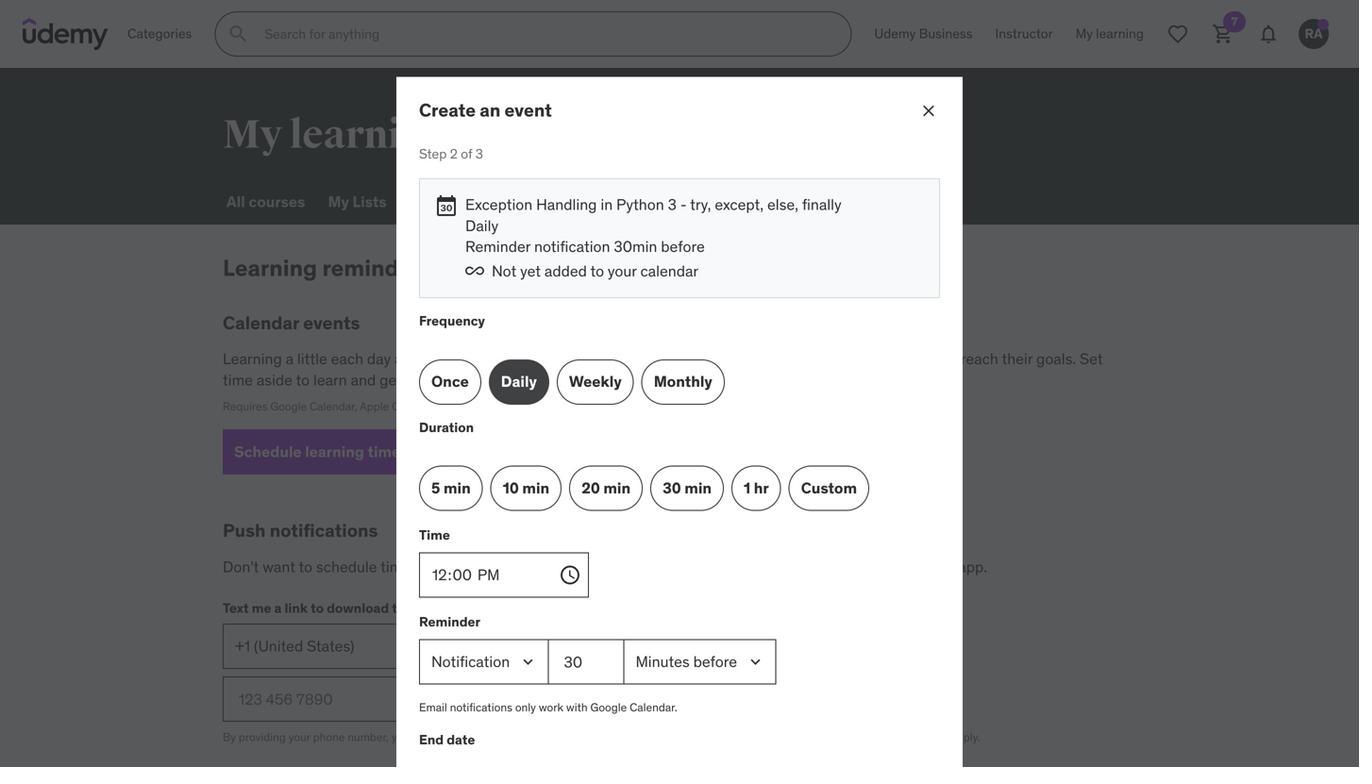 Task type: vqa. For each thing, say whether or not it's contained in the screenshot.
Careers
no



Task type: locate. For each thing, give the bounding box(es) containing it.
daily down exception
[[465, 216, 499, 235]]

min right 30
[[685, 479, 712, 498]]

learning
[[290, 110, 448, 160], [734, 349, 789, 369], [550, 371, 605, 390], [305, 442, 364, 462], [508, 557, 563, 577]]

a
[[286, 349, 294, 369], [793, 349, 801, 369], [496, 557, 504, 577], [274, 600, 282, 617], [496, 730, 502, 745], [706, 730, 712, 745]]

calendar,
[[310, 399, 357, 414], [392, 399, 440, 414]]

1 vertical spatial 3
[[668, 195, 677, 214]]

1 vertical spatial get
[[648, 557, 670, 577]]

with right message
[[682, 730, 703, 745]]

time down apple
[[368, 442, 401, 462]]

learning down apple
[[305, 442, 364, 462]]

to right added in the left top of the page
[[590, 262, 604, 281]]

time up requires
[[223, 371, 253, 390]]

google
[[270, 399, 307, 414], [591, 701, 627, 715]]

-
[[681, 195, 687, 214]]

to
[[590, 262, 604, 281], [944, 349, 957, 369], [296, 371, 310, 390], [299, 557, 313, 577], [630, 557, 644, 577], [311, 600, 324, 617], [444, 730, 454, 745], [735, 730, 745, 745]]

habit
[[804, 349, 839, 369]]

hr
[[754, 479, 769, 498]]

0 vertical spatial udemy
[[875, 25, 916, 42]]

your left phone
[[289, 730, 310, 745]]

none number field inside create an event dialog
[[549, 640, 625, 685]]

added
[[545, 262, 587, 281]]

app. left standard on the right of page
[[768, 730, 789, 745]]

1 vertical spatial with
[[682, 730, 703, 745]]

google down aside
[[270, 399, 307, 414]]

learning for learning tools
[[577, 192, 640, 211]]

udemy left mobile
[[858, 557, 906, 577]]

0 vertical spatial 3
[[476, 145, 483, 162]]

don't want to schedule time blocks? set a learning reminder to get push notifications from the udemy mobile app.
[[223, 557, 988, 577]]

2 horizontal spatial notifications
[[710, 557, 794, 577]]

daily
[[465, 216, 499, 235], [501, 372, 537, 391]]

the
[[832, 557, 854, 577], [392, 600, 413, 617]]

a right blocks?
[[496, 557, 504, 577]]

get
[[380, 371, 402, 390], [648, 557, 670, 577], [748, 730, 765, 745]]

3 right 'of' at the top left of the page
[[476, 145, 483, 162]]

my
[[223, 110, 282, 160], [328, 192, 349, 211]]

2 horizontal spatial your
[[608, 262, 637, 281]]

0 horizontal spatial google
[[270, 399, 307, 414]]

finally
[[802, 195, 842, 214]]

min for 20 min
[[604, 479, 631, 498]]

calendar.
[[630, 701, 677, 715]]

learning left reminder
[[508, 557, 563, 577]]

notifications up schedule
[[270, 519, 378, 542]]

set right goals. at the right top of the page
[[1080, 349, 1103, 369]]

None number field
[[549, 640, 625, 685]]

your inside create an event dialog
[[608, 262, 637, 281]]

the right from
[[832, 557, 854, 577]]

my up all courses
[[223, 110, 282, 160]]

yet
[[520, 262, 541, 281]]

set inside 'learning a little each day adds up. research shows that students who make learning a habit are more likely to reach their goals. set time aside to learn and get reminders using your learning scheduler. requires google calendar, apple calendar, or outlook'
[[1080, 349, 1103, 369]]

else,
[[768, 195, 799, 214]]

to right the likely
[[944, 349, 957, 369]]

0 vertical spatial notifications
[[270, 519, 378, 542]]

1 vertical spatial learning
[[223, 254, 317, 282]]

reminder up not
[[465, 237, 531, 256]]

0 vertical spatial with
[[566, 701, 588, 715]]

the left app
[[392, 600, 413, 617]]

push notifications
[[223, 519, 378, 542]]

your
[[608, 262, 637, 281], [518, 371, 547, 390], [289, 730, 310, 745]]

1 horizontal spatial my
[[328, 192, 349, 211]]

2 vertical spatial your
[[289, 730, 310, 745]]

1 min from the left
[[444, 479, 471, 498]]

1 vertical spatial link
[[715, 730, 733, 745]]

app.
[[959, 557, 988, 577], [768, 730, 789, 745]]

0 horizontal spatial 3
[[476, 145, 483, 162]]

1 vertical spatial my
[[328, 192, 349, 211]]

make
[[694, 349, 731, 369]]

push
[[674, 557, 707, 577]]

0 horizontal spatial my
[[223, 110, 282, 160]]

python
[[617, 195, 664, 214]]

reminders down the "up."
[[406, 371, 474, 390]]

1 horizontal spatial your
[[518, 371, 547, 390]]

instructor
[[996, 25, 1053, 42]]

4 min from the left
[[685, 479, 712, 498]]

notifications left from
[[710, 557, 794, 577]]

0 vertical spatial reminder
[[465, 237, 531, 256]]

push
[[223, 519, 266, 542]]

min right 5
[[444, 479, 471, 498]]

using
[[478, 371, 514, 390]]

time inside button
[[368, 442, 401, 462]]

0 vertical spatial set
[[1080, 349, 1103, 369]]

reach
[[961, 349, 999, 369]]

2 vertical spatial learning
[[223, 349, 282, 369]]

learning up lists
[[290, 110, 448, 160]]

1 vertical spatial reminders
[[406, 371, 474, 390]]

my left lists
[[328, 192, 349, 211]]

messaging
[[841, 730, 896, 745]]

medium image
[[435, 194, 458, 217]]

0 horizontal spatial calendar,
[[310, 399, 357, 414]]

3 min from the left
[[604, 479, 631, 498]]

1 horizontal spatial calendar,
[[392, 399, 440, 414]]

1 horizontal spatial google
[[591, 701, 627, 715]]

3 inside exception handling in python 3 - try, except, else, finally daily reminder notification 30min before
[[668, 195, 677, 214]]

0 vertical spatial my
[[223, 110, 282, 160]]

0 vertical spatial the
[[832, 557, 854, 577]]

me
[[252, 600, 271, 617]]

link right me
[[285, 600, 308, 617]]

app. right mobile
[[959, 557, 988, 577]]

reminder down blocks?
[[419, 614, 481, 631]]

submit search image
[[227, 23, 250, 45]]

with
[[566, 701, 588, 715], [682, 730, 703, 745]]

notifications up receive
[[450, 701, 513, 715]]

get down the "day"
[[380, 371, 402, 390]]

udemy left business
[[875, 25, 916, 42]]

2 min from the left
[[522, 479, 550, 498]]

time down email notifications only work with google calendar.
[[528, 730, 551, 745]]

notification
[[534, 237, 610, 256]]

link
[[285, 600, 308, 617], [715, 730, 733, 745]]

students
[[599, 349, 659, 369]]

1 vertical spatial notifications
[[710, 557, 794, 577]]

requires
[[223, 399, 268, 414]]

0 horizontal spatial link
[[285, 600, 308, 617]]

google up by providing your phone number, you agree to receive a one-time automated text message with a link to get app. standard messaging rates may apply.
[[591, 701, 627, 715]]

1 vertical spatial daily
[[501, 372, 537, 391]]

1 vertical spatial google
[[591, 701, 627, 715]]

1 horizontal spatial get
[[648, 557, 670, 577]]

except,
[[715, 195, 764, 214]]

0 vertical spatial learning
[[577, 192, 640, 211]]

0 horizontal spatial with
[[566, 701, 588, 715]]

0 vertical spatial get
[[380, 371, 402, 390]]

your down 30min
[[608, 262, 637, 281]]

to inside create an event dialog
[[590, 262, 604, 281]]

with right 'work'
[[566, 701, 588, 715]]

2 horizontal spatial get
[[748, 730, 765, 745]]

0 vertical spatial google
[[270, 399, 307, 414]]

learning inside button
[[305, 442, 364, 462]]

shows
[[522, 349, 565, 369]]

0 vertical spatial app.
[[959, 557, 988, 577]]

0 horizontal spatial app.
[[768, 730, 789, 745]]

daily down shows
[[501, 372, 537, 391]]

all courses
[[227, 192, 305, 211]]

likely
[[906, 349, 940, 369]]

notifications inside create an event dialog
[[450, 701, 513, 715]]

0 horizontal spatial set
[[469, 557, 493, 577]]

time
[[223, 371, 253, 390], [368, 442, 401, 462], [381, 557, 411, 577], [528, 730, 551, 745]]

min for 30 min
[[685, 479, 712, 498]]

time
[[419, 527, 450, 544]]

calendar, down learn
[[310, 399, 357, 414]]

send
[[427, 690, 464, 709]]

1 horizontal spatial app.
[[959, 557, 988, 577]]

don't
[[223, 557, 259, 577]]

1 horizontal spatial daily
[[501, 372, 537, 391]]

my inside 'link'
[[328, 192, 349, 211]]

0 horizontal spatial get
[[380, 371, 402, 390]]

calendar, left 'or'
[[392, 399, 440, 414]]

min right '10'
[[522, 479, 550, 498]]

who
[[662, 349, 690, 369]]

my lists link
[[324, 179, 391, 225]]

min right '20'
[[604, 479, 631, 498]]

get left standard on the right of page
[[748, 730, 765, 745]]

not yet added to your calendar
[[492, 262, 699, 281]]

business
[[919, 25, 973, 42]]

before
[[661, 237, 705, 256]]

reminder
[[465, 237, 531, 256], [419, 614, 481, 631]]

in
[[601, 195, 613, 214]]

all courses link
[[223, 179, 309, 225]]

3 left -
[[668, 195, 677, 214]]

archived link
[[487, 179, 558, 225]]

1 calendar, from the left
[[310, 399, 357, 414]]

get left push
[[648, 557, 670, 577]]

1 horizontal spatial notifications
[[450, 701, 513, 715]]

set right blocks?
[[469, 557, 493, 577]]

learning inside 'learning a little each day adds up. research shows that students who make learning a habit are more likely to reach their goals. set time aside to learn and get reminders using your learning scheduler. requires google calendar, apple calendar, or outlook'
[[223, 349, 282, 369]]

from
[[797, 557, 829, 577]]

reminders down lists
[[322, 254, 433, 282]]

1 horizontal spatial with
[[682, 730, 703, 745]]

1 vertical spatial your
[[518, 371, 547, 390]]

link right message
[[715, 730, 733, 745]]

schedule
[[234, 442, 302, 462]]

2 calendar, from the left
[[392, 399, 440, 414]]

end date
[[419, 732, 475, 749]]

2 vertical spatial notifications
[[450, 701, 513, 715]]

a left little on the top
[[286, 349, 294, 369]]

1 horizontal spatial the
[[832, 557, 854, 577]]

that
[[568, 349, 596, 369]]

0 horizontal spatial the
[[392, 600, 413, 617]]

a left one-
[[496, 730, 502, 745]]

text me a link to download the app
[[223, 600, 440, 617]]

udemy business
[[875, 25, 973, 42]]

0 vertical spatial your
[[608, 262, 637, 281]]

0 horizontal spatial notifications
[[270, 519, 378, 542]]

1 horizontal spatial 3
[[668, 195, 677, 214]]

my learning
[[223, 110, 448, 160]]

schedule
[[316, 557, 377, 577]]

a right message
[[706, 730, 712, 745]]

udemy
[[875, 25, 916, 42], [858, 557, 906, 577]]

more
[[867, 349, 902, 369]]

0 horizontal spatial your
[[289, 730, 310, 745]]

with inside create an event dialog
[[566, 701, 588, 715]]

1 horizontal spatial set
[[1080, 349, 1103, 369]]

0 horizontal spatial daily
[[465, 216, 499, 235]]

events
[[303, 311, 360, 334]]

google inside 'learning a little each day adds up. research shows that students who make learning a habit are more likely to reach their goals. set time aside to learn and get reminders using your learning scheduler. requires google calendar, apple calendar, or outlook'
[[270, 399, 307, 414]]

your down shows
[[518, 371, 547, 390]]

to right agree
[[444, 730, 454, 745]]

0 vertical spatial daily
[[465, 216, 499, 235]]



Task type: describe. For each thing, give the bounding box(es) containing it.
their
[[1002, 349, 1033, 369]]

monthly
[[654, 372, 713, 391]]

text
[[611, 730, 631, 745]]

5 min
[[431, 479, 471, 498]]

blocks?
[[414, 557, 466, 577]]

my for my lists
[[328, 192, 349, 211]]

agree
[[412, 730, 441, 745]]

my for my learning
[[223, 110, 282, 160]]

123 456 7890 text field
[[223, 677, 408, 722]]

1
[[744, 479, 751, 498]]

to down little on the top
[[296, 371, 310, 390]]

learn
[[313, 371, 347, 390]]

step 2 of 3
[[419, 145, 483, 162]]

frequency
[[419, 312, 485, 329]]

Time time field
[[419, 553, 582, 598]]

apple
[[360, 399, 389, 414]]

1 vertical spatial app.
[[768, 730, 789, 745]]

calendar
[[641, 262, 699, 281]]

close modal image
[[920, 101, 938, 120]]

notifications for push notifications
[[270, 519, 378, 542]]

daily inside exception handling in python 3 - try, except, else, finally daily reminder notification 30min before
[[465, 216, 499, 235]]

send button
[[408, 677, 483, 722]]

udemy business link
[[863, 11, 984, 57]]

your inside 'learning a little each day adds up. research shows that students who make learning a habit are more likely to reach their goals. set time aside to learn and get reminders using your learning scheduler. requires google calendar, apple calendar, or outlook'
[[518, 371, 547, 390]]

message
[[633, 730, 679, 745]]

learning a little each day adds up. research shows that students who make learning a habit are more likely to reach their goals. set time aside to learn and get reminders using your learning scheduler. requires google calendar, apple calendar, or outlook
[[223, 349, 1103, 414]]

an
[[480, 98, 501, 121]]

by providing your phone number, you agree to receive a one-time automated text message with a link to get app. standard messaging rates may apply.
[[223, 730, 981, 745]]

learning down that in the top of the page
[[550, 371, 605, 390]]

to left download
[[311, 600, 324, 617]]

learning for learning reminders
[[223, 254, 317, 282]]

create an event dialog
[[397, 77, 963, 768]]

10
[[503, 479, 519, 498]]

and
[[351, 371, 376, 390]]

create an event
[[419, 98, 552, 121]]

1 horizontal spatial link
[[715, 730, 733, 745]]

exception handling in python 3 - try, except, else, finally daily reminder notification 30min before
[[465, 195, 842, 256]]

tools
[[643, 192, 680, 211]]

time left blocks?
[[381, 557, 411, 577]]

udemy image
[[23, 18, 109, 50]]

handling
[[536, 195, 597, 214]]

2
[[450, 145, 458, 162]]

30min
[[614, 237, 657, 256]]

5
[[431, 479, 440, 498]]

each
[[331, 349, 364, 369]]

0 vertical spatial reminders
[[322, 254, 433, 282]]

aside
[[257, 371, 293, 390]]

wishlist link
[[406, 179, 472, 225]]

once
[[431, 372, 469, 391]]

notifications for email notifications only work with google calendar.
[[450, 701, 513, 715]]

1 vertical spatial set
[[469, 557, 493, 577]]

or
[[442, 399, 452, 414]]

20
[[582, 479, 600, 498]]

download
[[327, 600, 389, 617]]

20 min
[[582, 479, 631, 498]]

reminder
[[566, 557, 627, 577]]

date
[[447, 732, 475, 749]]

lists
[[353, 192, 387, 211]]

goals.
[[1037, 349, 1076, 369]]

you
[[392, 730, 410, 745]]

try,
[[690, 195, 711, 214]]

want
[[263, 557, 295, 577]]

small image
[[465, 262, 484, 280]]

one-
[[505, 730, 528, 745]]

phone
[[313, 730, 345, 745]]

are
[[842, 349, 864, 369]]

to right reminder
[[630, 557, 644, 577]]

email notifications only work with google calendar.
[[419, 701, 677, 715]]

calendar events
[[223, 311, 360, 334]]

step
[[419, 145, 447, 162]]

instructor link
[[984, 11, 1065, 57]]

up.
[[431, 349, 452, 369]]

min for 10 min
[[522, 479, 550, 498]]

apply.
[[951, 730, 981, 745]]

udemy inside "link"
[[875, 25, 916, 42]]

standard
[[792, 730, 839, 745]]

automated
[[554, 730, 608, 745]]

time inside 'learning a little each day adds up. research shows that students who make learning a habit are more likely to reach their goals. set time aside to learn and get reminders using your learning scheduler. requires google calendar, apple calendar, or outlook'
[[223, 371, 253, 390]]

little
[[297, 349, 327, 369]]

a left habit
[[793, 349, 801, 369]]

exception
[[465, 195, 533, 214]]

reminders inside 'learning a little each day adds up. research shows that students who make learning a habit are more likely to reach their goals. set time aside to learn and get reminders using your learning scheduler. requires google calendar, apple calendar, or outlook'
[[406, 371, 474, 390]]

1 vertical spatial udemy
[[858, 557, 906, 577]]

get inside 'learning a little each day adds up. research shows that students who make learning a habit are more likely to reach their goals. set time aside to learn and get reminders using your learning scheduler. requires google calendar, apple calendar, or outlook'
[[380, 371, 402, 390]]

work
[[539, 701, 564, 715]]

1 hr
[[744, 479, 769, 498]]

30
[[663, 479, 681, 498]]

research
[[455, 349, 519, 369]]

end
[[419, 732, 444, 749]]

30 min
[[663, 479, 712, 498]]

all
[[227, 192, 245, 211]]

not
[[492, 262, 517, 281]]

1 vertical spatial reminder
[[419, 614, 481, 631]]

weekly
[[569, 372, 622, 391]]

google inside create an event dialog
[[591, 701, 627, 715]]

custom
[[801, 479, 857, 498]]

wishlist
[[409, 192, 468, 211]]

schedule learning time
[[234, 442, 401, 462]]

to left standard on the right of page
[[735, 730, 745, 745]]

to right want
[[299, 557, 313, 577]]

learning right "make"
[[734, 349, 789, 369]]

scheduler.
[[609, 371, 678, 390]]

may
[[927, 730, 948, 745]]

1 vertical spatial the
[[392, 600, 413, 617]]

by
[[223, 730, 236, 745]]

10 min
[[503, 479, 550, 498]]

min for 5 min
[[444, 479, 471, 498]]

a right me
[[274, 600, 282, 617]]

providing
[[239, 730, 286, 745]]

2 vertical spatial get
[[748, 730, 765, 745]]

reminder inside exception handling in python 3 - try, except, else, finally daily reminder notification 30min before
[[465, 237, 531, 256]]

0 vertical spatial link
[[285, 600, 308, 617]]

email
[[419, 701, 447, 715]]

create
[[419, 98, 476, 121]]



